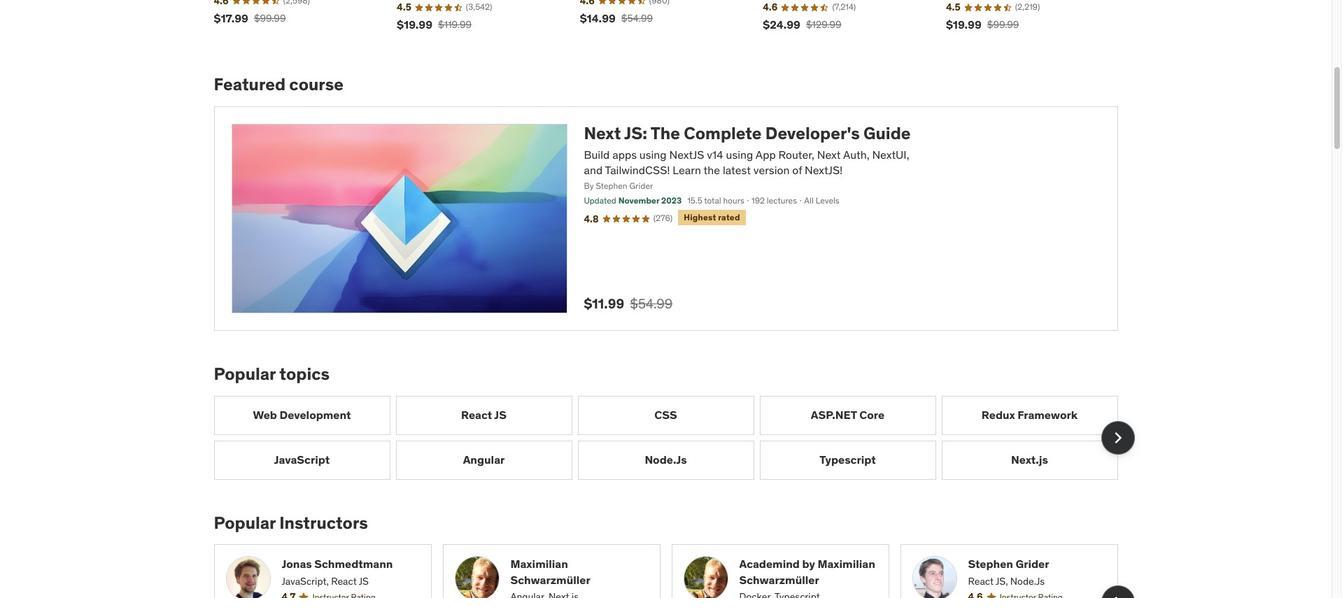 Task type: vqa. For each thing, say whether or not it's contained in the screenshot.
certificate of completion on the top of the page
no



Task type: describe. For each thing, give the bounding box(es) containing it.
grider inside stephen grider react js, node.js
[[1016, 557, 1049, 571]]

popular for popular topics
[[214, 363, 276, 385]]

1 using from the left
[[640, 147, 667, 161]]

popular instructors
[[214, 512, 368, 534]]

1 horizontal spatial js
[[494, 408, 507, 422]]

$11.99 $54.99
[[584, 295, 673, 312]]

academind
[[739, 557, 800, 571]]

latest
[[723, 163, 751, 177]]

build
[[584, 147, 610, 161]]

all levels
[[804, 195, 840, 206]]

next image
[[1107, 592, 1129, 598]]

schwarzmüller inside academind by maximilian schwarzmüller
[[739, 573, 819, 587]]

0 vertical spatial next
[[584, 122, 621, 144]]

featured
[[214, 74, 286, 95]]

schmedtmann
[[314, 557, 393, 571]]

angular
[[463, 453, 505, 467]]

all
[[804, 195, 814, 206]]

15.5
[[687, 195, 702, 206]]

stephen grider react js, node.js
[[968, 557, 1049, 588]]

nextjs!
[[805, 163, 843, 177]]

of
[[792, 163, 802, 177]]

maximilian schwarzmüller link
[[511, 557, 648, 588]]

academind by maximilian schwarzmüller
[[739, 557, 875, 587]]

maximilian schwarzmüller
[[511, 557, 590, 587]]

react js
[[461, 408, 507, 422]]

javascript,
[[282, 575, 329, 588]]

asp.net core
[[811, 408, 885, 422]]

stephen grider link
[[968, 557, 1106, 572]]

web development link
[[214, 396, 390, 435]]

nextui,
[[872, 147, 909, 161]]

highest
[[684, 212, 716, 223]]

auth,
[[843, 147, 870, 161]]

developer's
[[766, 122, 860, 144]]

react inside jonas schmedtmann javascript, react js
[[331, 575, 357, 588]]

jonas schmedtmann link
[[282, 557, 420, 572]]

the
[[704, 163, 720, 177]]

guide
[[864, 122, 911, 144]]

november
[[618, 195, 659, 206]]

angular link
[[396, 441, 572, 480]]

node.js inside stephen grider react js, node.js
[[1010, 575, 1045, 588]]

by
[[802, 557, 815, 571]]

maximilian inside maximilian schwarzmüller
[[511, 557, 568, 571]]

1 vertical spatial next
[[817, 147, 841, 161]]

asp.net
[[811, 408, 857, 422]]

javascript
[[274, 453, 330, 467]]

0 horizontal spatial node.js
[[645, 453, 687, 467]]

version
[[754, 163, 790, 177]]

jonas schmedtmann javascript, react js
[[282, 557, 393, 588]]

js,
[[996, 575, 1008, 588]]

2 using from the left
[[726, 147, 753, 161]]

framework
[[1018, 408, 1078, 422]]

next js: the complete developer's guide build apps using nextjs v14 using app router, next auth, nextui, and tailwindcss! learn the latest version of nextjs! by stephen grider
[[584, 122, 911, 191]]

lectures
[[767, 195, 797, 206]]

1 schwarzmüller from the left
[[511, 573, 590, 587]]

15.5 total hours
[[687, 195, 744, 206]]

(276)
[[653, 213, 673, 223]]

next.js
[[1011, 453, 1048, 467]]

typescript link
[[760, 441, 936, 480]]

rated
[[718, 212, 740, 223]]

maximilian inside academind by maximilian schwarzmüller
[[818, 557, 875, 571]]

popular for popular instructors
[[214, 512, 276, 534]]

and
[[584, 163, 603, 177]]



Task type: locate. For each thing, give the bounding box(es) containing it.
next.js link
[[942, 441, 1118, 480]]

1 popular from the top
[[214, 363, 276, 385]]

featured course
[[214, 74, 344, 95]]

js up angular at the left bottom
[[494, 408, 507, 422]]

carousel element for popular topics
[[214, 396, 1135, 480]]

asp.net core link
[[760, 396, 936, 435]]

1 horizontal spatial grider
[[1016, 557, 1049, 571]]

stephen up the updated
[[596, 181, 627, 191]]

2 horizontal spatial react
[[968, 575, 994, 588]]

maximilian
[[511, 557, 568, 571], [818, 557, 875, 571]]

192 lectures
[[752, 195, 797, 206]]

levels
[[816, 195, 840, 206]]

carousel element
[[214, 396, 1135, 480], [214, 545, 1135, 598]]

js inside jonas schmedtmann javascript, react js
[[359, 575, 369, 588]]

2 schwarzmüller from the left
[[739, 573, 819, 587]]

1 horizontal spatial using
[[726, 147, 753, 161]]

carousel element containing web development
[[214, 396, 1135, 480]]

highest rated
[[684, 212, 740, 223]]

node.js
[[645, 453, 687, 467], [1010, 575, 1045, 588]]

stephen inside stephen grider react js, node.js
[[968, 557, 1013, 571]]

0 horizontal spatial stephen
[[596, 181, 627, 191]]

development
[[280, 408, 351, 422]]

0 horizontal spatial schwarzmüller
[[511, 573, 590, 587]]

js:
[[624, 122, 647, 144]]

2 popular from the top
[[214, 512, 276, 534]]

css
[[655, 408, 677, 422]]

tailwindcss!
[[605, 163, 670, 177]]

js
[[494, 408, 507, 422], [359, 575, 369, 588]]

core
[[860, 408, 885, 422]]

0 vertical spatial js
[[494, 408, 507, 422]]

node.js down css link
[[645, 453, 687, 467]]

total
[[704, 195, 721, 206]]

the
[[651, 122, 680, 144]]

2023
[[661, 195, 682, 206]]

using up tailwindcss!
[[640, 147, 667, 161]]

$11.99
[[584, 295, 624, 312]]

2 carousel element from the top
[[214, 545, 1135, 598]]

1 horizontal spatial maximilian
[[818, 557, 875, 571]]

0 horizontal spatial maximilian
[[511, 557, 568, 571]]

0 horizontal spatial react
[[331, 575, 357, 588]]

hours
[[723, 195, 744, 206]]

1 carousel element from the top
[[214, 396, 1135, 480]]

0 vertical spatial carousel element
[[214, 396, 1135, 480]]

stephen inside next js: the complete developer's guide build apps using nextjs v14 using app router, next auth, nextui, and tailwindcss! learn the latest version of nextjs! by stephen grider
[[596, 181, 627, 191]]

v14
[[707, 147, 723, 161]]

react down 'jonas schmedtmann' link
[[331, 575, 357, 588]]

1 horizontal spatial next
[[817, 147, 841, 161]]

complete
[[684, 122, 762, 144]]

0 horizontal spatial next
[[584, 122, 621, 144]]

192
[[752, 195, 765, 206]]

react up angular at the left bottom
[[461, 408, 492, 422]]

carousel element for popular instructors
[[214, 545, 1135, 598]]

grider inside next js: the complete developer's guide build apps using nextjs v14 using app router, next auth, nextui, and tailwindcss! learn the latest version of nextjs! by stephen grider
[[629, 181, 653, 191]]

0 vertical spatial stephen
[[596, 181, 627, 191]]

carousel element containing jonas schmedtmann
[[214, 545, 1135, 598]]

updated
[[584, 195, 616, 206]]

0 horizontal spatial using
[[640, 147, 667, 161]]

stephen up js,
[[968, 557, 1013, 571]]

next up build
[[584, 122, 621, 144]]

react inside stephen grider react js, node.js
[[968, 575, 994, 588]]

next up the nextjs!
[[817, 147, 841, 161]]

css link
[[578, 396, 754, 435]]

stephen
[[596, 181, 627, 191], [968, 557, 1013, 571]]

node.js down stephen grider link at bottom right
[[1010, 575, 1045, 588]]

1 maximilian from the left
[[511, 557, 568, 571]]

jonas
[[282, 557, 312, 571]]

$54.99
[[630, 295, 673, 312]]

nextjs
[[669, 147, 704, 161]]

redux
[[982, 408, 1015, 422]]

web
[[253, 408, 277, 422]]

1 vertical spatial node.js
[[1010, 575, 1045, 588]]

node.js link
[[578, 441, 754, 480]]

0 vertical spatial node.js
[[645, 453, 687, 467]]

4.8
[[584, 213, 599, 225]]

popular
[[214, 363, 276, 385], [214, 512, 276, 534]]

next
[[584, 122, 621, 144], [817, 147, 841, 161]]

0 horizontal spatial grider
[[629, 181, 653, 191]]

popular topics
[[214, 363, 330, 385]]

react
[[461, 408, 492, 422], [331, 575, 357, 588], [968, 575, 994, 588]]

using up latest
[[726, 147, 753, 161]]

schwarzmüller
[[511, 573, 590, 587], [739, 573, 819, 587]]

academind by maximilian schwarzmüller link
[[739, 557, 877, 588]]

javascript link
[[214, 441, 390, 480]]

1 horizontal spatial stephen
[[968, 557, 1013, 571]]

1 vertical spatial popular
[[214, 512, 276, 534]]

course
[[289, 74, 344, 95]]

topics
[[279, 363, 330, 385]]

apps
[[612, 147, 637, 161]]

2 maximilian from the left
[[818, 557, 875, 571]]

web development
[[253, 408, 351, 422]]

app
[[756, 147, 776, 161]]

learn
[[673, 163, 701, 177]]

js down schmedtmann
[[359, 575, 369, 588]]

instructors
[[279, 512, 368, 534]]

1 vertical spatial stephen
[[968, 557, 1013, 571]]

using
[[640, 147, 667, 161], [726, 147, 753, 161]]

0 vertical spatial popular
[[214, 363, 276, 385]]

1 vertical spatial grider
[[1016, 557, 1049, 571]]

1 horizontal spatial node.js
[[1010, 575, 1045, 588]]

next image
[[1107, 427, 1129, 449]]

react left js,
[[968, 575, 994, 588]]

updated november 2023
[[584, 195, 682, 206]]

grider
[[629, 181, 653, 191], [1016, 557, 1049, 571]]

1 horizontal spatial react
[[461, 408, 492, 422]]

by
[[584, 181, 594, 191]]

router,
[[779, 147, 815, 161]]

popular instructors element
[[214, 512, 1135, 598]]

1 vertical spatial carousel element
[[214, 545, 1135, 598]]

typescript
[[820, 453, 876, 467]]

0 vertical spatial grider
[[629, 181, 653, 191]]

react js link
[[396, 396, 572, 435]]

0 horizontal spatial js
[[359, 575, 369, 588]]

redux framework
[[982, 408, 1078, 422]]

redux framework link
[[942, 396, 1118, 435]]

1 horizontal spatial schwarzmüller
[[739, 573, 819, 587]]

1 vertical spatial js
[[359, 575, 369, 588]]



